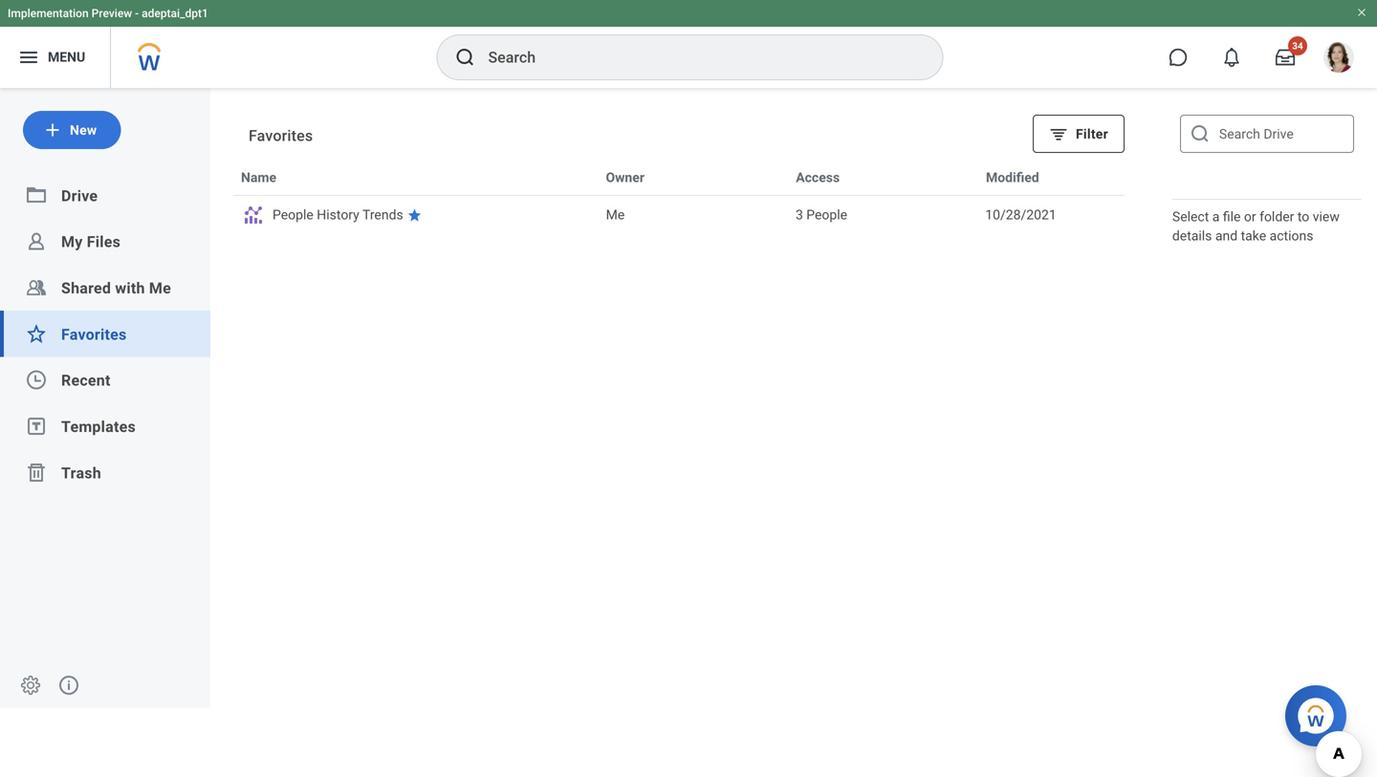 Task type: locate. For each thing, give the bounding box(es) containing it.
filter image
[[1049, 124, 1068, 143]]

shared
[[61, 279, 111, 297]]

people history trends
[[273, 207, 403, 223]]

new button
[[23, 111, 121, 149]]

shared with me image
[[25, 276, 48, 299]]

grid
[[233, 158, 1125, 708]]

10/28/2021
[[985, 207, 1057, 223]]

3 people link
[[796, 205, 970, 226]]

my files button
[[61, 233, 121, 251]]

3 people
[[796, 207, 848, 223]]

row containing people history trends
[[233, 196, 1125, 234]]

take
[[1241, 228, 1267, 244]]

user image
[[25, 230, 48, 253]]

gear image
[[19, 674, 42, 697]]

my files
[[61, 233, 121, 251]]

to
[[1298, 209, 1310, 225]]

0 vertical spatial favorites
[[249, 127, 313, 145]]

favorites down shared
[[61, 326, 127, 344]]

row up me cell on the top of page
[[233, 158, 1125, 196]]

people
[[273, 207, 314, 223], [807, 207, 848, 223]]

1 horizontal spatial search image
[[1189, 122, 1212, 145]]

1 people from the left
[[273, 207, 314, 223]]

favorites button
[[61, 326, 127, 344]]

new
[[70, 122, 97, 138]]

menu banner
[[0, 0, 1377, 88]]

and
[[1216, 228, 1238, 244]]

1 horizontal spatial people
[[807, 207, 848, 223]]

grid containing name
[[233, 158, 1125, 708]]

recent button
[[61, 372, 111, 390]]

1 row from the top
[[233, 158, 1125, 196]]

0 horizontal spatial me
[[149, 279, 171, 297]]

people right 3
[[807, 207, 848, 223]]

implementation
[[8, 7, 89, 20]]

1 horizontal spatial favorites
[[249, 127, 313, 145]]

file
[[1223, 209, 1241, 225]]

row
[[233, 158, 1125, 196], [233, 196, 1125, 234]]

people left history
[[273, 207, 314, 223]]

me right with
[[149, 279, 171, 297]]

favorites
[[249, 127, 313, 145], [61, 326, 127, 344]]

menu
[[48, 49, 85, 65]]

favorites up name
[[249, 127, 313, 145]]

discovery board image
[[242, 204, 265, 227], [242, 204, 265, 227]]

me inside cell
[[606, 207, 625, 223]]

plus image
[[43, 121, 62, 140]]

me
[[606, 207, 625, 223], [149, 279, 171, 297]]

0 vertical spatial me
[[606, 207, 625, 223]]

0 horizontal spatial favorites
[[61, 326, 127, 344]]

shared with me
[[61, 279, 171, 297]]

star image
[[407, 208, 422, 223]]

search image
[[454, 46, 477, 69], [1189, 122, 1212, 145]]

with
[[115, 279, 145, 297]]

0 horizontal spatial search image
[[454, 46, 477, 69]]

owner
[[606, 170, 645, 186]]

star image
[[25, 322, 48, 345]]

row down the owner button
[[233, 196, 1125, 234]]

trends
[[362, 207, 403, 223]]

justify image
[[17, 46, 40, 69]]

1 horizontal spatial me
[[606, 207, 625, 223]]

0 vertical spatial search image
[[454, 46, 477, 69]]

details
[[1173, 228, 1212, 244]]

34
[[1293, 40, 1304, 52]]

favorites inside item list element
[[249, 127, 313, 145]]

0 horizontal spatial people
[[273, 207, 314, 223]]

me down the owner button
[[606, 207, 625, 223]]

1 vertical spatial favorites
[[61, 326, 127, 344]]

2 row from the top
[[233, 196, 1125, 234]]

history
[[317, 207, 359, 223]]



Task type: describe. For each thing, give the bounding box(es) containing it.
my
[[61, 233, 83, 251]]

clock image
[[25, 369, 48, 392]]

modified
[[986, 170, 1039, 186]]

files
[[87, 233, 121, 251]]

folder open image
[[25, 184, 48, 207]]

profile logan mcneil image
[[1324, 42, 1354, 77]]

trash button
[[61, 464, 101, 482]]

shared with me button
[[61, 279, 171, 297]]

view
[[1313, 209, 1340, 225]]

me cell
[[598, 197, 788, 233]]

templates button
[[61, 418, 136, 436]]

access
[[796, 170, 840, 186]]

owner button
[[602, 166, 648, 189]]

or
[[1244, 209, 1257, 225]]

filter
[[1076, 126, 1109, 142]]

select
[[1173, 209, 1209, 225]]

people history trends link
[[242, 204, 591, 227]]

notifications large image
[[1222, 48, 1242, 67]]

1 vertical spatial me
[[149, 279, 171, 297]]

search image inside menu banner
[[454, 46, 477, 69]]

actions
[[1270, 228, 1314, 244]]

Search Workday  search field
[[488, 36, 903, 78]]

adeptai_dpt1
[[142, 7, 208, 20]]

trash
[[61, 464, 101, 482]]

close environment banner image
[[1356, 7, 1368, 18]]

name
[[241, 170, 277, 186]]

preview
[[92, 7, 132, 20]]

inbox large image
[[1276, 48, 1295, 67]]

1 vertical spatial search image
[[1189, 122, 1212, 145]]

34 button
[[1265, 36, 1308, 78]]

drive
[[61, 187, 98, 205]]

access button
[[792, 166, 844, 189]]

info image
[[57, 674, 80, 697]]

trash image
[[25, 461, 48, 484]]

3
[[796, 207, 803, 223]]

recent
[[61, 372, 111, 390]]

folder
[[1260, 209, 1295, 225]]

select a file or folder to view details and take actions
[[1173, 209, 1340, 244]]

-
[[135, 7, 139, 20]]

a
[[1213, 209, 1220, 225]]

item list element
[[210, 88, 1148, 709]]

menu button
[[0, 27, 110, 88]]

implementation preview -   adeptai_dpt1
[[8, 7, 208, 20]]

templates
[[61, 418, 136, 436]]

2 people from the left
[[807, 207, 848, 223]]

filter button
[[1033, 115, 1125, 153]]

row containing name
[[233, 158, 1125, 196]]

drive button
[[61, 187, 98, 205]]

search drive field
[[1180, 115, 1354, 153]]

grid inside item list element
[[233, 158, 1125, 708]]



Task type: vqa. For each thing, say whether or not it's contained in the screenshot.
Shared with Me
yes



